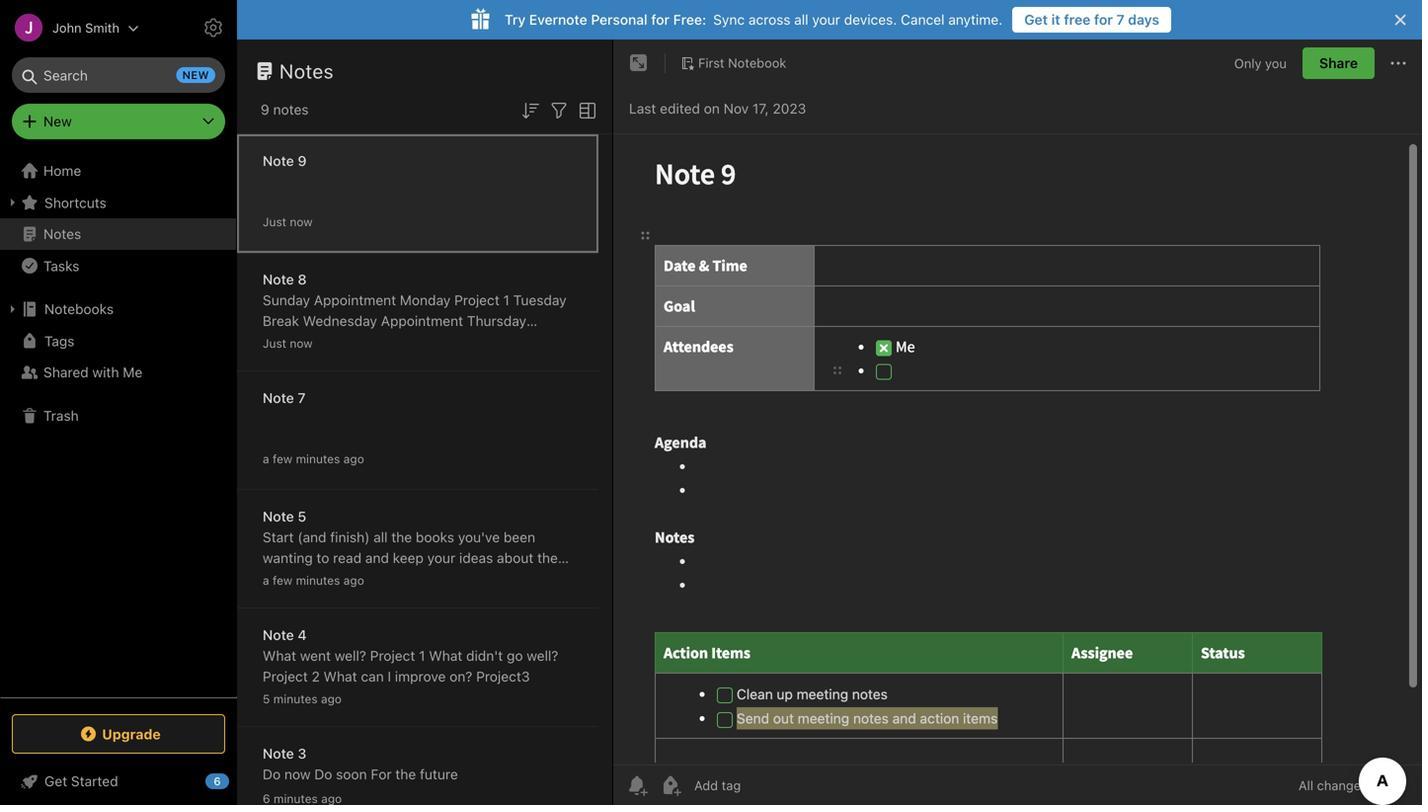 Task type: vqa. For each thing, say whether or not it's contained in the screenshot.
the Add your first shortcut
no



Task type: describe. For each thing, give the bounding box(es) containing it.
saved
[[1372, 778, 1407, 793]]

17,
[[753, 100, 769, 117]]

first notebook
[[698, 55, 787, 70]]

2 horizontal spatial what
[[429, 648, 463, 664]]

start (and finish) all the books you've been wanting to read and keep your ideas about them all in one place. tip: if you're reading a physical book, take pictu...
[[263, 529, 570, 608]]

9 notes
[[261, 101, 309, 118]]

physical
[[511, 571, 563, 587]]

you're
[[405, 571, 445, 587]]

changes
[[1317, 778, 1368, 793]]

ideas
[[459, 550, 493, 566]]

7 inside "button"
[[1117, 11, 1125, 28]]

get started
[[44, 773, 118, 789]]

on
[[704, 100, 720, 117]]

all
[[1299, 778, 1314, 793]]

2 just now from the top
[[263, 336, 313, 350]]

upgrade button
[[12, 714, 225, 754]]

0 vertical spatial appointment
[[314, 292, 396, 308]]

get for get it free for 7 days
[[1025, 11, 1048, 28]]

started
[[71, 773, 118, 789]]

a up note 5
[[263, 452, 269, 466]]

the inside start (and finish) all the books you've been wanting to read and keep your ideas about them all in one place. tip: if you're reading a physical book, take pictu...
[[391, 529, 412, 545]]

for for free:
[[651, 11, 670, 28]]

2 inside the note 4 what went well? project 1 what didn't go well? project 2 what can i improve on? project3 5 minutes ago
[[312, 668, 320, 685]]

0 horizontal spatial 7
[[298, 390, 306, 406]]

notebooks
[[44, 301, 114, 317]]

friday
[[324, 333, 363, 350]]

note inside the note 4 what went well? project 1 what didn't go well? project 2 what can i improve on? project3 5 minutes ago
[[263, 627, 294, 643]]

tree containing home
[[0, 155, 237, 696]]

2 well? from the left
[[527, 648, 559, 664]]

been
[[504, 529, 536, 545]]

shortcuts
[[44, 194, 107, 211]]

take
[[302, 591, 329, 608]]

note 7
[[263, 390, 306, 406]]

notes
[[273, 101, 309, 118]]

note 8
[[263, 271, 307, 287]]

smith
[[85, 20, 120, 35]]

1 horizontal spatial your
[[812, 11, 841, 28]]

get it free for 7 days
[[1025, 11, 1160, 28]]

books
[[416, 529, 454, 545]]

sunday appointment monday project 1 tuesday break wednesday appointment thursday project 2 friday saturday
[[263, 292, 567, 350]]

a inside start (and finish) all the books you've been wanting to read and keep your ideas about them all in one place. tip: if you're reading a physical book, take pictu...
[[500, 571, 508, 587]]

Add filters field
[[547, 97, 571, 122]]

on?
[[450, 668, 473, 685]]

2 do from the left
[[314, 766, 332, 782]]

get for get started
[[44, 773, 67, 789]]

1 horizontal spatial all
[[374, 529, 388, 545]]

free
[[1064, 11, 1091, 28]]

0 vertical spatial minutes
[[296, 452, 340, 466]]

one
[[296, 571, 319, 587]]

break
[[263, 313, 299, 329]]

0 horizontal spatial what
[[263, 648, 296, 664]]

notes inside tree
[[43, 226, 81, 242]]

project up thursday
[[455, 292, 500, 308]]

home link
[[0, 155, 237, 187]]

shared with me link
[[0, 357, 236, 388]]

share
[[1320, 55, 1358, 71]]

try evernote personal for free: sync across all your devices. cancel anytime.
[[505, 11, 1003, 28]]

note 5
[[263, 508, 306, 525]]

tip:
[[365, 571, 389, 587]]

1 well? from the left
[[335, 648, 366, 664]]

1 do from the left
[[263, 766, 281, 782]]

5 inside the note 4 what went well? project 1 what didn't go well? project 2 what can i improve on? project3 5 minutes ago
[[263, 692, 270, 706]]

free:
[[673, 11, 707, 28]]

expand notebooks image
[[5, 301, 21, 317]]

trash link
[[0, 400, 236, 432]]

wanting
[[263, 550, 313, 566]]

0 vertical spatial 5
[[298, 508, 306, 525]]

settings image
[[202, 16, 225, 40]]

first notebook button
[[674, 49, 794, 77]]

View options field
[[571, 97, 600, 122]]

0 vertical spatial now
[[290, 215, 313, 229]]

try
[[505, 11, 526, 28]]

note for note 5
[[263, 508, 294, 525]]

monday
[[400, 292, 451, 308]]

shared
[[43, 364, 89, 380]]

wednesday
[[303, 313, 377, 329]]

across
[[749, 11, 791, 28]]

tags
[[44, 333, 75, 349]]

Help and Learning task checklist field
[[0, 766, 237, 797]]

can
[[361, 668, 384, 685]]

new
[[43, 113, 72, 129]]

the inside note 3 do now do soon for the future
[[396, 766, 416, 782]]

1 few from the top
[[273, 452, 293, 466]]

home
[[43, 163, 81, 179]]

john smith
[[52, 20, 120, 35]]

project up i
[[370, 648, 415, 664]]

3
[[298, 745, 307, 762]]

about
[[497, 550, 534, 566]]

new
[[182, 69, 209, 82]]

only you
[[1235, 56, 1287, 70]]

first
[[698, 55, 725, 70]]

only
[[1235, 56, 1262, 70]]

2 vertical spatial all
[[263, 571, 277, 587]]

4
[[298, 627, 307, 643]]

project down went at the bottom left
[[263, 668, 308, 685]]

shortcuts button
[[0, 187, 236, 218]]

1 vertical spatial appointment
[[381, 313, 463, 329]]

shared with me
[[43, 364, 143, 380]]

i
[[388, 668, 391, 685]]

note window element
[[614, 40, 1423, 805]]

note for note 9
[[263, 153, 294, 169]]

8
[[298, 271, 307, 287]]

didn't
[[466, 648, 503, 664]]

Account field
[[0, 8, 139, 47]]

upgrade
[[102, 726, 161, 742]]

trash
[[43, 408, 79, 424]]

1 a few minutes ago from the top
[[263, 452, 364, 466]]

went
[[300, 648, 331, 664]]

place.
[[323, 571, 362, 587]]

ago inside the note 4 what went well? project 1 what didn't go well? project 2 what can i improve on? project3 5 minutes ago
[[321, 692, 342, 706]]

days
[[1128, 11, 1160, 28]]



Task type: locate. For each thing, give the bounding box(es) containing it.
note for note 7
[[263, 390, 294, 406]]

just
[[263, 215, 287, 229], [263, 336, 287, 350]]

personal
[[591, 11, 648, 28]]

2 horizontal spatial all
[[795, 11, 809, 28]]

note left 4
[[263, 627, 294, 643]]

1 vertical spatial just now
[[263, 336, 313, 350]]

pictu...
[[333, 591, 377, 608]]

now up 8
[[290, 215, 313, 229]]

0 vertical spatial the
[[391, 529, 412, 545]]

1 2 from the top
[[312, 333, 320, 350]]

0 vertical spatial 1
[[503, 292, 510, 308]]

notes link
[[0, 218, 236, 250]]

1 just from the top
[[263, 215, 287, 229]]

add a reminder image
[[625, 774, 649, 797]]

devices.
[[844, 11, 897, 28]]

it
[[1052, 11, 1061, 28]]

do right click to collapse image
[[263, 766, 281, 782]]

now inside note 3 do now do soon for the future
[[284, 766, 311, 782]]

anytime.
[[949, 11, 1003, 28]]

1 vertical spatial 9
[[298, 153, 307, 169]]

1 note from the top
[[263, 153, 294, 169]]

your down the books
[[427, 550, 456, 566]]

get inside "button"
[[1025, 11, 1048, 28]]

1 for from the left
[[651, 11, 670, 28]]

2 for from the left
[[1094, 11, 1113, 28]]

1 vertical spatial the
[[396, 766, 416, 782]]

1 horizontal spatial notes
[[280, 59, 334, 82]]

do
[[263, 766, 281, 782], [314, 766, 332, 782]]

a few minutes ago up the "take"
[[263, 573, 364, 587]]

note down 9 notes
[[263, 153, 294, 169]]

7 left days
[[1117, 11, 1125, 28]]

tags button
[[0, 325, 236, 357]]

2 just from the top
[[263, 336, 287, 350]]

few up note 5
[[273, 452, 293, 466]]

tuesday
[[513, 292, 567, 308]]

for left free:
[[651, 11, 670, 28]]

2 a few minutes ago from the top
[[263, 573, 364, 587]]

note down break
[[263, 390, 294, 406]]

ago down went at the bottom left
[[321, 692, 342, 706]]

add tag image
[[659, 774, 683, 797]]

Add tag field
[[693, 777, 841, 794]]

1 vertical spatial few
[[273, 573, 293, 587]]

just up note 8
[[263, 215, 287, 229]]

more actions image
[[1387, 51, 1411, 75]]

0 vertical spatial few
[[273, 452, 293, 466]]

finish)
[[330, 529, 370, 545]]

reading
[[449, 571, 497, 587]]

the right for
[[396, 766, 416, 782]]

minutes up note 5
[[296, 452, 340, 466]]

note 3 do now do soon for the future
[[263, 745, 458, 782]]

for right "free" in the top of the page
[[1094, 11, 1113, 28]]

0 horizontal spatial do
[[263, 766, 281, 782]]

1 vertical spatial ago
[[344, 573, 364, 587]]

share button
[[1303, 47, 1375, 79]]

minutes down went at the bottom left
[[273, 692, 318, 706]]

2 left friday
[[312, 333, 320, 350]]

note 9
[[263, 153, 307, 169]]

in
[[281, 571, 292, 587]]

a few minutes ago up note 5
[[263, 452, 364, 466]]

0 vertical spatial a few minutes ago
[[263, 452, 364, 466]]

get inside help and learning task checklist field
[[44, 773, 67, 789]]

your inside start (and finish) all the books you've been wanting to read and keep your ideas about them all in one place. tip: if you're reading a physical book, take pictu...
[[427, 550, 456, 566]]

0 horizontal spatial 5
[[263, 692, 270, 706]]

4 note from the top
[[263, 508, 294, 525]]

your
[[812, 11, 841, 28], [427, 550, 456, 566]]

1 horizontal spatial 1
[[503, 292, 510, 308]]

last edited on nov 17, 2023
[[629, 100, 806, 117]]

0 horizontal spatial all
[[263, 571, 277, 587]]

improve
[[395, 668, 446, 685]]

appointment down the monday
[[381, 313, 463, 329]]

read
[[333, 550, 362, 566]]

book,
[[263, 591, 299, 608]]

1 horizontal spatial do
[[314, 766, 332, 782]]

thursday
[[467, 313, 527, 329]]

notes up tasks
[[43, 226, 81, 242]]

for inside "button"
[[1094, 11, 1113, 28]]

ago
[[344, 452, 364, 466], [344, 573, 364, 587], [321, 692, 342, 706]]

0 horizontal spatial well?
[[335, 648, 366, 664]]

2 vertical spatial now
[[284, 766, 311, 782]]

0 horizontal spatial 1
[[419, 648, 425, 664]]

all left in
[[263, 571, 277, 587]]

tasks button
[[0, 250, 236, 282]]

well? right go
[[527, 648, 559, 664]]

0 vertical spatial 2
[[312, 333, 320, 350]]

appointment up 'wednesday'
[[314, 292, 396, 308]]

now down break
[[290, 336, 313, 350]]

0 vertical spatial ago
[[344, 452, 364, 466]]

click to collapse image
[[230, 769, 245, 792]]

what left can
[[324, 668, 357, 685]]

add filters image
[[547, 99, 571, 122]]

just now up note 8
[[263, 215, 313, 229]]

Sort options field
[[519, 97, 542, 122]]

ago up pictu...
[[344, 573, 364, 587]]

0 vertical spatial 9
[[261, 101, 269, 118]]

note inside note 3 do now do soon for the future
[[263, 745, 294, 762]]

now down 3
[[284, 766, 311, 782]]

0 vertical spatial get
[[1025, 11, 1048, 28]]

2 inside sunday appointment monday project 1 tuesday break wednesday appointment thursday project 2 friday saturday
[[312, 333, 320, 350]]

0 vertical spatial just now
[[263, 215, 313, 229]]

john
[[52, 20, 82, 35]]

new search field
[[26, 57, 215, 93]]

expand note image
[[627, 51, 651, 75]]

cancel
[[901, 11, 945, 28]]

me
[[123, 364, 143, 380]]

notes up notes
[[280, 59, 334, 82]]

tree
[[0, 155, 237, 696]]

2023
[[773, 100, 806, 117]]

2 vertical spatial ago
[[321, 692, 342, 706]]

start
[[263, 529, 294, 545]]

nov
[[724, 100, 749, 117]]

9
[[261, 101, 269, 118], [298, 153, 307, 169]]

for
[[651, 11, 670, 28], [1094, 11, 1113, 28]]

well? up can
[[335, 648, 366, 664]]

0 vertical spatial just
[[263, 215, 287, 229]]

1
[[503, 292, 510, 308], [419, 648, 425, 664]]

1 horizontal spatial what
[[324, 668, 357, 685]]

note up sunday
[[263, 271, 294, 287]]

1 vertical spatial 5
[[263, 692, 270, 706]]

9 down notes
[[298, 153, 307, 169]]

2
[[312, 333, 320, 350], [312, 668, 320, 685]]

1 up thursday
[[503, 292, 510, 308]]

Note Editor text field
[[614, 134, 1423, 765]]

note 4 what went well? project 1 what didn't go well? project 2 what can i improve on? project3 5 minutes ago
[[263, 627, 559, 706]]

a few minutes ago
[[263, 452, 364, 466], [263, 573, 364, 587]]

you
[[1266, 56, 1287, 70]]

0 vertical spatial your
[[812, 11, 841, 28]]

1 vertical spatial a few minutes ago
[[263, 573, 364, 587]]

note for note 8
[[263, 271, 294, 287]]

just down break
[[263, 336, 287, 350]]

0 horizontal spatial 9
[[261, 101, 269, 118]]

6
[[214, 775, 221, 788]]

1 vertical spatial now
[[290, 336, 313, 350]]

what up on?
[[429, 648, 463, 664]]

sunday
[[263, 292, 310, 308]]

few up book,
[[273, 573, 293, 587]]

1 vertical spatial 2
[[312, 668, 320, 685]]

the
[[391, 529, 412, 545], [396, 766, 416, 782]]

0 horizontal spatial for
[[651, 11, 670, 28]]

all up the and
[[374, 529, 388, 545]]

get left it
[[1025, 11, 1048, 28]]

0 vertical spatial all
[[795, 11, 809, 28]]

2 2 from the top
[[312, 668, 320, 685]]

the up 'keep'
[[391, 529, 412, 545]]

edited
[[660, 100, 700, 117]]

9 left notes
[[261, 101, 269, 118]]

0 horizontal spatial your
[[427, 550, 456, 566]]

1 vertical spatial 7
[[298, 390, 306, 406]]

project down break
[[263, 333, 308, 350]]

(and
[[298, 529, 327, 545]]

1 vertical spatial all
[[374, 529, 388, 545]]

1 horizontal spatial for
[[1094, 11, 1113, 28]]

get left started
[[44, 773, 67, 789]]

your left 'devices.'
[[812, 11, 841, 28]]

1 vertical spatial get
[[44, 773, 67, 789]]

for
[[371, 766, 392, 782]]

2 vertical spatial minutes
[[273, 692, 318, 706]]

if
[[393, 571, 401, 587]]

minutes up the "take"
[[296, 573, 340, 587]]

a
[[263, 452, 269, 466], [500, 571, 508, 587], [263, 573, 269, 587]]

0 vertical spatial 7
[[1117, 11, 1125, 28]]

1 inside the note 4 what went well? project 1 what didn't go well? project 2 what can i improve on? project3 5 minutes ago
[[419, 648, 425, 664]]

get it free for 7 days button
[[1013, 7, 1172, 33]]

a down about
[[500, 571, 508, 587]]

1 horizontal spatial get
[[1025, 11, 1048, 28]]

0 vertical spatial notes
[[280, 59, 334, 82]]

go
[[507, 648, 523, 664]]

do left soon
[[314, 766, 332, 782]]

all right across
[[795, 11, 809, 28]]

note up 'start'
[[263, 508, 294, 525]]

1 vertical spatial your
[[427, 550, 456, 566]]

new button
[[12, 104, 225, 139]]

keep
[[393, 550, 424, 566]]

minutes
[[296, 452, 340, 466], [296, 573, 340, 587], [273, 692, 318, 706]]

2 down went at the bottom left
[[312, 668, 320, 685]]

2 few from the top
[[273, 573, 293, 587]]

1 vertical spatial notes
[[43, 226, 81, 242]]

notebooks link
[[0, 293, 236, 325]]

Search text field
[[26, 57, 211, 93]]

1 horizontal spatial 5
[[298, 508, 306, 525]]

evernote
[[529, 11, 588, 28]]

them
[[537, 550, 570, 566]]

note left 3
[[263, 745, 294, 762]]

for for 7
[[1094, 11, 1113, 28]]

notebook
[[728, 55, 787, 70]]

1 vertical spatial 1
[[419, 648, 425, 664]]

1 vertical spatial just
[[263, 336, 287, 350]]

just now down break
[[263, 336, 313, 350]]

what left went at the bottom left
[[263, 648, 296, 664]]

5 note from the top
[[263, 627, 294, 643]]

saturday
[[366, 333, 423, 350]]

1 up improve
[[419, 648, 425, 664]]

7
[[1117, 11, 1125, 28], [298, 390, 306, 406]]

3 note from the top
[[263, 390, 294, 406]]

all changes saved
[[1299, 778, 1407, 793]]

1 horizontal spatial 9
[[298, 153, 307, 169]]

1 inside sunday appointment monday project 1 tuesday break wednesday appointment thursday project 2 friday saturday
[[503, 292, 510, 308]]

project3
[[476, 668, 530, 685]]

and
[[365, 550, 389, 566]]

2 note from the top
[[263, 271, 294, 287]]

to
[[317, 550, 329, 566]]

1 just now from the top
[[263, 215, 313, 229]]

ago up the 'finish)'
[[344, 452, 364, 466]]

what
[[263, 648, 296, 664], [429, 648, 463, 664], [324, 668, 357, 685]]

1 vertical spatial minutes
[[296, 573, 340, 587]]

a left in
[[263, 573, 269, 587]]

minutes inside the note 4 what went well? project 1 what didn't go well? project 2 what can i improve on? project3 5 minutes ago
[[273, 692, 318, 706]]

last
[[629, 100, 656, 117]]

well?
[[335, 648, 366, 664], [527, 648, 559, 664]]

0 horizontal spatial get
[[44, 773, 67, 789]]

0 horizontal spatial notes
[[43, 226, 81, 242]]

7 down break
[[298, 390, 306, 406]]

1 horizontal spatial 7
[[1117, 11, 1125, 28]]

1 horizontal spatial well?
[[527, 648, 559, 664]]

6 note from the top
[[263, 745, 294, 762]]

More actions field
[[1387, 47, 1411, 79]]



